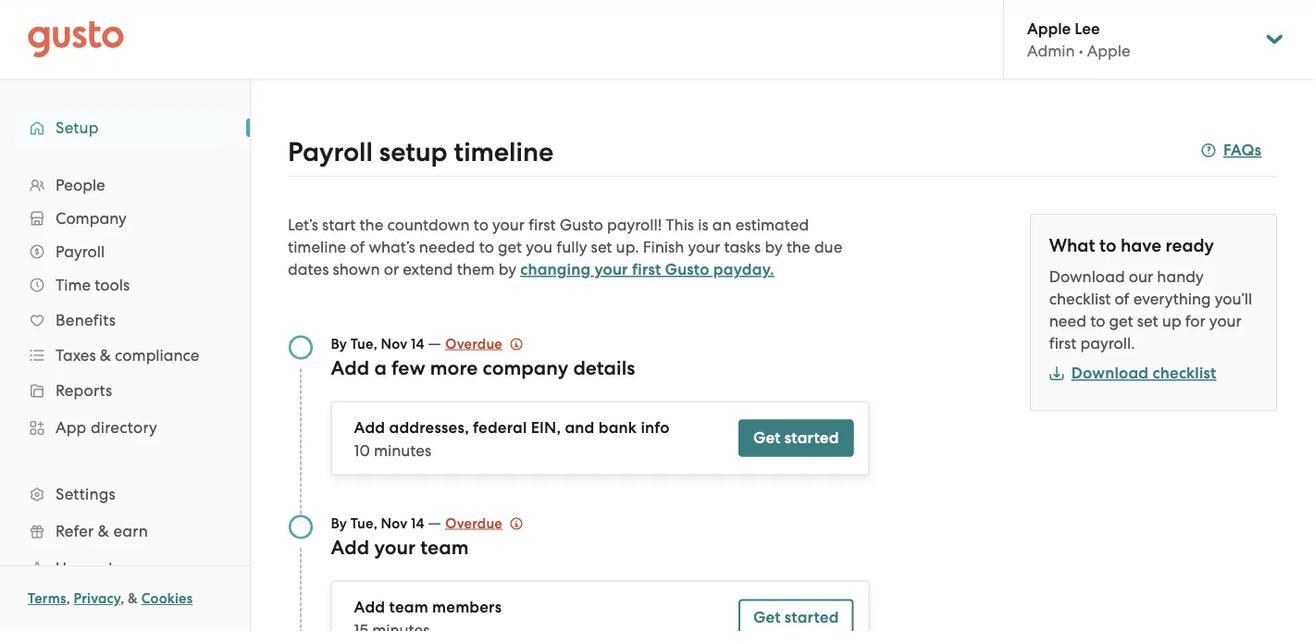Task type: describe. For each thing, give the bounding box(es) containing it.
let's
[[288, 216, 318, 234]]

time
[[56, 276, 91, 294]]

info
[[641, 418, 670, 437]]

what
[[1050, 235, 1096, 256]]

more
[[430, 356, 478, 380]]

by for add a few more company details
[[331, 336, 347, 352]]

company
[[56, 209, 127, 228]]

dates
[[288, 260, 329, 279]]

time tools button
[[19, 268, 231, 302]]

0 vertical spatial team
[[421, 536, 469, 559]]

refer & earn
[[56, 522, 148, 541]]

up.
[[616, 238, 639, 256]]

gusto inside let's start the countdown to your first gusto payroll! this is an estimated timeline of what's needed to get you fully set up.
[[560, 216, 603, 234]]

to inside download our handy checklist of everything you'll need to get set up for your first payroll.
[[1091, 312, 1106, 330]]

due
[[815, 238, 843, 256]]

add a few more company details
[[331, 356, 635, 380]]

needed
[[419, 238, 475, 256]]

directory
[[91, 418, 157, 437]]

get inside let's start the countdown to your first gusto payroll! this is an estimated timeline of what's needed to get you fully set up.
[[498, 238, 522, 256]]

your inside let's start the countdown to your first gusto payroll! this is an estimated timeline of what's needed to get you fully set up.
[[493, 216, 525, 234]]

benefits link
[[19, 304, 231, 337]]

timeline inside let's start the countdown to your first gusto payroll! this is an estimated timeline of what's needed to get you fully set up.
[[288, 238, 346, 256]]

0 vertical spatial timeline
[[454, 136, 554, 168]]

taxes
[[56, 346, 96, 365]]

apple lee admin • apple
[[1028, 19, 1131, 60]]

a
[[374, 356, 387, 380]]

tue, for a
[[351, 336, 378, 352]]

app
[[56, 418, 87, 437]]

have
[[1121, 235, 1162, 256]]

set inside download our handy checklist of everything you'll need to get set up for your first payroll.
[[1138, 312, 1159, 330]]

setup link
[[19, 111, 231, 144]]

your for team
[[374, 536, 416, 559]]

payday.
[[714, 260, 775, 279]]

checklist inside download our handy checklist of everything you'll need to get set up for your first payroll.
[[1050, 290, 1111, 308]]

setup
[[56, 118, 99, 137]]

1 started from the top
[[785, 429, 839, 448]]

settings
[[56, 485, 116, 504]]

to up needed
[[474, 216, 489, 234]]

of inside let's start the countdown to your first gusto payroll! this is an estimated timeline of what's needed to get you fully set up.
[[350, 238, 365, 256]]

1 get started button from the top
[[739, 420, 854, 457]]

changing your first gusto payday.
[[520, 260, 775, 279]]

your inside download our handy checklist of everything you'll need to get set up for your first payroll.
[[1210, 312, 1242, 330]]

taxes & compliance button
[[19, 339, 231, 372]]

tasks
[[724, 238, 761, 256]]

add for add your team
[[331, 536, 370, 559]]

extend
[[403, 260, 453, 279]]

download our handy checklist of everything you'll need to get set up for your first payroll.
[[1050, 268, 1253, 353]]

get for 2nd get started button
[[753, 608, 781, 627]]

what to have ready
[[1050, 235, 1214, 256]]

first inside download our handy checklist of everything you'll need to get set up for your first payroll.
[[1050, 334, 1077, 353]]

what's
[[369, 238, 415, 256]]

you'll
[[1215, 290, 1253, 308]]

0 vertical spatial apple
[[1028, 19, 1071, 38]]

handy
[[1157, 268, 1204, 286]]

overdue for few
[[446, 336, 503, 352]]

cookies button
[[141, 588, 193, 610]]

payroll for payroll
[[56, 243, 105, 261]]

home image
[[28, 21, 124, 58]]

add addresses, federal ein, and bank info 10 minutes
[[354, 418, 670, 460]]

compliance
[[115, 346, 199, 365]]

taxes & compliance
[[56, 346, 199, 365]]

1 horizontal spatial apple
[[1088, 41, 1131, 60]]

is
[[698, 216, 709, 234]]

& for compliance
[[100, 346, 111, 365]]

gusto inside button
[[665, 260, 710, 279]]

changing your first gusto payday. button
[[520, 259, 775, 281]]

up
[[1163, 312, 1182, 330]]

14 for few
[[411, 336, 425, 352]]

1 vertical spatial team
[[389, 598, 428, 617]]

overdue for team
[[446, 515, 503, 532]]

time tools
[[56, 276, 130, 294]]

an
[[713, 216, 732, 234]]

add your team
[[331, 536, 469, 559]]

details
[[573, 356, 635, 380]]

get started for 1st get started button from the top of the page
[[753, 429, 839, 448]]

first inside let's start the countdown to your first gusto payroll! this is an estimated timeline of what's needed to get you fully set up.
[[529, 216, 556, 234]]

2 started from the top
[[785, 608, 839, 627]]

1 horizontal spatial checklist
[[1153, 364, 1217, 383]]

terms link
[[28, 591, 66, 607]]

federal
[[473, 418, 527, 437]]

you
[[526, 238, 553, 256]]

privacy
[[74, 591, 121, 607]]

earn
[[113, 522, 148, 541]]

payroll!
[[607, 216, 662, 234]]

2 , from the left
[[121, 591, 124, 607]]

fully
[[557, 238, 587, 256]]

lee
[[1075, 19, 1100, 38]]

settings link
[[19, 478, 231, 511]]

your for tasks
[[688, 238, 721, 256]]

faqs
[[1224, 141, 1262, 160]]

payroll setup timeline
[[288, 136, 554, 168]]

app directory
[[56, 418, 157, 437]]

add team members
[[354, 598, 502, 617]]

reports link
[[19, 374, 231, 407]]

& for earn
[[98, 522, 109, 541]]

finish
[[643, 238, 684, 256]]



Task type: vqa. For each thing, say whether or not it's contained in the screenshot.
Finish
yes



Task type: locate. For each thing, give the bounding box(es) containing it.
2 tue, from the top
[[351, 515, 378, 532]]

gusto
[[560, 216, 603, 234], [665, 260, 710, 279]]

0 vertical spatial checklist
[[1050, 290, 1111, 308]]

terms , privacy , & cookies
[[28, 591, 193, 607]]

setup
[[379, 136, 448, 168]]

0 horizontal spatial gusto
[[560, 216, 603, 234]]

2 by tue, nov 14 — from the top
[[331, 513, 446, 532]]

1 vertical spatial by tue, nov 14 —
[[331, 513, 446, 532]]

of
[[350, 238, 365, 256], [1115, 290, 1130, 308]]

set left up.
[[591, 238, 612, 256]]

of down our in the top of the page
[[1115, 290, 1130, 308]]

& right taxes
[[100, 346, 111, 365]]

by down estimated
[[765, 238, 783, 256]]

1 vertical spatial overdue
[[446, 515, 503, 532]]

0 horizontal spatial get
[[498, 238, 522, 256]]

nov for your
[[381, 515, 408, 532]]

by tue, nov 14 — up the add your team
[[331, 513, 446, 532]]

set
[[591, 238, 612, 256], [1138, 312, 1159, 330]]

0 horizontal spatial by
[[499, 260, 517, 279]]

let's start the countdown to your first gusto payroll! this is an estimated timeline of what's needed to get you fully set up.
[[288, 216, 809, 256]]

0 horizontal spatial timeline
[[288, 238, 346, 256]]

download for download checklist
[[1072, 364, 1149, 383]]

admin
[[1028, 41, 1075, 60]]

1 14 from the top
[[411, 336, 425, 352]]

team up add team members
[[421, 536, 469, 559]]

bank
[[599, 418, 637, 437]]

0 horizontal spatial the
[[360, 216, 384, 234]]

by down shown
[[331, 336, 347, 352]]

get inside download our handy checklist of everything you'll need to get set up for your first payroll.
[[1110, 312, 1134, 330]]

download for download our handy checklist of everything you'll need to get set up for your first payroll.
[[1050, 268, 1125, 286]]

upgrade
[[56, 559, 122, 578]]

10
[[354, 441, 370, 460]]

get left you
[[498, 238, 522, 256]]

them
[[457, 260, 495, 279]]

your inside button
[[595, 260, 628, 279]]

2 by from the top
[[331, 515, 347, 532]]

tue,
[[351, 336, 378, 352], [351, 515, 378, 532]]

by tue, nov 14 —
[[331, 334, 446, 352], [331, 513, 446, 532]]

company button
[[19, 202, 231, 235]]

first up you
[[529, 216, 556, 234]]

— for few
[[428, 334, 442, 352]]

nov up the add your team
[[381, 515, 408, 532]]

this
[[666, 216, 694, 234]]

overdue button
[[446, 333, 523, 355], [446, 512, 523, 535]]

reports
[[56, 381, 112, 400]]

finish your tasks by the due dates shown or extend them by
[[288, 238, 843, 279]]

0 horizontal spatial apple
[[1028, 19, 1071, 38]]

the left due
[[787, 238, 811, 256]]

1 horizontal spatial set
[[1138, 312, 1159, 330]]

14 up the add your team
[[411, 515, 425, 532]]

first down 'need' on the right
[[1050, 334, 1077, 353]]

0 horizontal spatial payroll
[[56, 243, 105, 261]]

0 vertical spatial by
[[331, 336, 347, 352]]

first down finish
[[632, 260, 661, 279]]

tue, for your
[[351, 515, 378, 532]]

by tue, nov 14 — for a
[[331, 334, 446, 352]]

by tue, nov 14 — for your
[[331, 513, 446, 532]]

checklist up 'need' on the right
[[1050, 290, 1111, 308]]

checklist
[[1050, 290, 1111, 308], [1153, 364, 1217, 383]]

terms
[[28, 591, 66, 607]]

1 by from the top
[[331, 336, 347, 352]]

your down is
[[688, 238, 721, 256]]

1 nov from the top
[[381, 336, 408, 352]]

people button
[[19, 168, 231, 202]]

first inside button
[[632, 260, 661, 279]]

timeline right "setup"
[[454, 136, 554, 168]]

overdue up add a few more company details
[[446, 336, 503, 352]]

14 for team
[[411, 515, 425, 532]]

2 vertical spatial first
[[1050, 334, 1077, 353]]

get up payroll.
[[1110, 312, 1134, 330]]

payroll button
[[19, 235, 231, 268]]

tools
[[95, 276, 130, 294]]

1 by tue, nov 14 — from the top
[[331, 334, 446, 352]]

your up the them
[[493, 216, 525, 234]]

by right the them
[[499, 260, 517, 279]]

apple
[[1028, 19, 1071, 38], [1088, 41, 1131, 60]]

your for first
[[595, 260, 628, 279]]

gusto up fully
[[560, 216, 603, 234]]

— up the add your team
[[428, 513, 442, 532]]

1 vertical spatial payroll
[[56, 243, 105, 261]]

add inside add addresses, federal ein, and bank info 10 minutes
[[354, 418, 385, 437]]

0 horizontal spatial ,
[[66, 591, 70, 607]]

tue, up a
[[351, 336, 378, 352]]

get for 1st get started button from the top of the page
[[753, 429, 781, 448]]

team left members
[[389, 598, 428, 617]]

minutes
[[374, 441, 432, 460]]

nov for a
[[381, 336, 408, 352]]

get
[[498, 238, 522, 256], [1110, 312, 1134, 330]]

1 horizontal spatial the
[[787, 238, 811, 256]]

1 horizontal spatial by
[[765, 238, 783, 256]]

1 vertical spatial by
[[499, 260, 517, 279]]

for
[[1186, 312, 1206, 330]]

— for team
[[428, 513, 442, 532]]

2 overdue button from the top
[[446, 512, 523, 535]]

set left the up
[[1138, 312, 1159, 330]]

, down upgrade "link" on the left
[[121, 591, 124, 607]]

overdue button for team
[[446, 512, 523, 535]]

our
[[1129, 268, 1154, 286]]

set inside let's start the countdown to your first gusto payroll! this is an estimated timeline of what's needed to get you fully set up.
[[591, 238, 612, 256]]

0 vertical spatial overdue button
[[446, 333, 523, 355]]

to up the them
[[479, 238, 494, 256]]

2 vertical spatial &
[[128, 591, 138, 607]]

0 vertical spatial nov
[[381, 336, 408, 352]]

0 vertical spatial payroll
[[288, 136, 373, 168]]

1 vertical spatial 14
[[411, 515, 425, 532]]

shown
[[333, 260, 380, 279]]

your
[[493, 216, 525, 234], [688, 238, 721, 256], [595, 260, 628, 279], [1210, 312, 1242, 330], [374, 536, 416, 559]]

14 up few
[[411, 336, 425, 352]]

0 vertical spatial download
[[1050, 268, 1125, 286]]

few
[[392, 356, 425, 380]]

need
[[1050, 312, 1087, 330]]

1 vertical spatial apple
[[1088, 41, 1131, 60]]

1 horizontal spatial timeline
[[454, 136, 554, 168]]

& inside dropdown button
[[100, 346, 111, 365]]

add
[[331, 356, 370, 380], [354, 418, 385, 437], [331, 536, 370, 559], [354, 598, 385, 617]]

timeline up dates
[[288, 238, 346, 256]]

get started for 2nd get started button
[[753, 608, 839, 627]]

of up shown
[[350, 238, 365, 256]]

your down up.
[[595, 260, 628, 279]]

your inside finish your tasks by the due dates shown or extend them by
[[688, 238, 721, 256]]

0 vertical spatial get
[[753, 429, 781, 448]]

payroll up start on the left of the page
[[288, 136, 373, 168]]

apple right •
[[1088, 41, 1131, 60]]

ready
[[1166, 235, 1214, 256]]

checklist down the for
[[1153, 364, 1217, 383]]

or
[[384, 260, 399, 279]]

refer
[[56, 522, 94, 541]]

1 vertical spatial gusto
[[665, 260, 710, 279]]

1 vertical spatial get started
[[753, 608, 839, 627]]

overdue
[[446, 336, 503, 352], [446, 515, 503, 532]]

members
[[432, 598, 502, 617]]

1 vertical spatial —
[[428, 513, 442, 532]]

refer & earn link
[[19, 515, 231, 548]]

the inside let's start the countdown to your first gusto payroll! this is an estimated timeline of what's needed to get you fully set up.
[[360, 216, 384, 234]]

0 vertical spatial set
[[591, 238, 612, 256]]

privacy link
[[74, 591, 121, 607]]

0 vertical spatial &
[[100, 346, 111, 365]]

nov up a
[[381, 336, 408, 352]]

1 overdue from the top
[[446, 336, 503, 352]]

— up more
[[428, 334, 442, 352]]

1 vertical spatial set
[[1138, 312, 1159, 330]]

1 vertical spatial download
[[1072, 364, 1149, 383]]

to
[[474, 216, 489, 234], [1100, 235, 1117, 256], [479, 238, 494, 256], [1091, 312, 1106, 330]]

0 vertical spatial started
[[785, 429, 839, 448]]

1 horizontal spatial ,
[[121, 591, 124, 607]]

overdue up the add your team
[[446, 515, 503, 532]]

1 vertical spatial timeline
[[288, 238, 346, 256]]

team
[[421, 536, 469, 559], [389, 598, 428, 617]]

•
[[1079, 41, 1084, 60]]

app directory link
[[19, 411, 231, 444]]

0 vertical spatial get
[[498, 238, 522, 256]]

your down you'll
[[1210, 312, 1242, 330]]

2 get started button from the top
[[739, 599, 854, 631]]

1 horizontal spatial first
[[632, 260, 661, 279]]

0 horizontal spatial set
[[591, 238, 612, 256]]

overdue button for few
[[446, 333, 523, 355]]

payroll up time at the top left
[[56, 243, 105, 261]]

2 get from the top
[[753, 608, 781, 627]]

1 get started from the top
[[753, 429, 839, 448]]

everything
[[1134, 290, 1211, 308]]

addresses,
[[389, 418, 469, 437]]

upgrade link
[[19, 552, 231, 585]]

apple up admin
[[1028, 19, 1071, 38]]

0 vertical spatial 14
[[411, 336, 425, 352]]

payroll inside dropdown button
[[56, 243, 105, 261]]

2 horizontal spatial first
[[1050, 334, 1077, 353]]

the inside finish your tasks by the due dates shown or extend them by
[[787, 238, 811, 256]]

&
[[100, 346, 111, 365], [98, 522, 109, 541], [128, 591, 138, 607]]

to left "have" at the right top
[[1100, 235, 1117, 256]]

0 vertical spatial —
[[428, 334, 442, 352]]

2 14 from the top
[[411, 515, 425, 532]]

0 vertical spatial first
[[529, 216, 556, 234]]

0 horizontal spatial of
[[350, 238, 365, 256]]

0 vertical spatial get started
[[753, 429, 839, 448]]

1 horizontal spatial get
[[1110, 312, 1134, 330]]

1 vertical spatial get
[[1110, 312, 1134, 330]]

2 get started from the top
[[753, 608, 839, 627]]

add for add a few more company details
[[331, 356, 370, 380]]

gusto navigation element
[[0, 80, 250, 631]]

overdue button up add a few more company details
[[446, 333, 523, 355]]

0 vertical spatial get started button
[[739, 420, 854, 457]]

0 horizontal spatial checklist
[[1050, 290, 1111, 308]]

1 vertical spatial tue,
[[351, 515, 378, 532]]

0 vertical spatial gusto
[[560, 216, 603, 234]]

gusto down finish
[[665, 260, 710, 279]]

0 vertical spatial overdue
[[446, 336, 503, 352]]

2 nov from the top
[[381, 515, 408, 532]]

start
[[322, 216, 356, 234]]

payroll.
[[1081, 334, 1135, 353]]

0 vertical spatial the
[[360, 216, 384, 234]]

& left earn
[[98, 522, 109, 541]]

0 horizontal spatial first
[[529, 216, 556, 234]]

1 vertical spatial get
[[753, 608, 781, 627]]

countdown
[[387, 216, 470, 234]]

1 vertical spatial started
[[785, 608, 839, 627]]

ein,
[[531, 418, 561, 437]]

1 vertical spatial of
[[1115, 290, 1130, 308]]

1 vertical spatial by
[[331, 515, 347, 532]]

0 vertical spatial of
[[350, 238, 365, 256]]

your up add team members
[[374, 536, 416, 559]]

payroll for payroll setup timeline
[[288, 136, 373, 168]]

the
[[360, 216, 384, 234], [787, 238, 811, 256]]

1 vertical spatial get started button
[[739, 599, 854, 631]]

company
[[483, 356, 569, 380]]

1 , from the left
[[66, 591, 70, 607]]

1 tue, from the top
[[351, 336, 378, 352]]

2 — from the top
[[428, 513, 442, 532]]

2 overdue from the top
[[446, 515, 503, 532]]

& down upgrade "link" on the left
[[128, 591, 138, 607]]

of inside download our handy checklist of everything you'll need to get set up for your first payroll.
[[1115, 290, 1130, 308]]

1 get from the top
[[753, 429, 781, 448]]

1 vertical spatial first
[[632, 260, 661, 279]]

1 vertical spatial the
[[787, 238, 811, 256]]

1 vertical spatial nov
[[381, 515, 408, 532]]

1 vertical spatial &
[[98, 522, 109, 541]]

tue, up the add your team
[[351, 515, 378, 532]]

1 horizontal spatial payroll
[[288, 136, 373, 168]]

download down what
[[1050, 268, 1125, 286]]

get started
[[753, 429, 839, 448], [753, 608, 839, 627]]

by for add your team
[[331, 515, 347, 532]]

, left privacy
[[66, 591, 70, 607]]

—
[[428, 334, 442, 352], [428, 513, 442, 532]]

first
[[529, 216, 556, 234], [632, 260, 661, 279], [1050, 334, 1077, 353]]

benefits
[[56, 311, 116, 330]]

and
[[565, 418, 595, 437]]

download inside download our handy checklist of everything you'll need to get set up for your first payroll.
[[1050, 268, 1125, 286]]

people
[[56, 176, 105, 194]]

1 overdue button from the top
[[446, 333, 523, 355]]

changing
[[520, 260, 591, 279]]

list containing people
[[0, 168, 250, 624]]

list
[[0, 168, 250, 624]]

get
[[753, 429, 781, 448], [753, 608, 781, 627]]

the up what's
[[360, 216, 384, 234]]

download checklist link
[[1050, 364, 1217, 383]]

to up payroll.
[[1091, 312, 1106, 330]]

0 vertical spatial by tue, nov 14 —
[[331, 334, 446, 352]]

1 vertical spatial overdue button
[[446, 512, 523, 535]]

by tue, nov 14 — up a
[[331, 334, 446, 352]]

add for add addresses, federal ein, and bank info 10 minutes
[[354, 418, 385, 437]]

1 vertical spatial checklist
[[1153, 364, 1217, 383]]

faqs button
[[1202, 139, 1262, 162]]

overdue button up members
[[446, 512, 523, 535]]

0 vertical spatial tue,
[[351, 336, 378, 352]]

0 vertical spatial by
[[765, 238, 783, 256]]

1 horizontal spatial gusto
[[665, 260, 710, 279]]

add for add team members
[[354, 598, 385, 617]]

cookies
[[141, 591, 193, 607]]

download
[[1050, 268, 1125, 286], [1072, 364, 1149, 383]]

,
[[66, 591, 70, 607], [121, 591, 124, 607]]

download down payroll.
[[1072, 364, 1149, 383]]

14
[[411, 336, 425, 352], [411, 515, 425, 532]]

download checklist
[[1072, 364, 1217, 383]]

1 — from the top
[[428, 334, 442, 352]]

1 horizontal spatial of
[[1115, 290, 1130, 308]]

by up the add your team
[[331, 515, 347, 532]]



